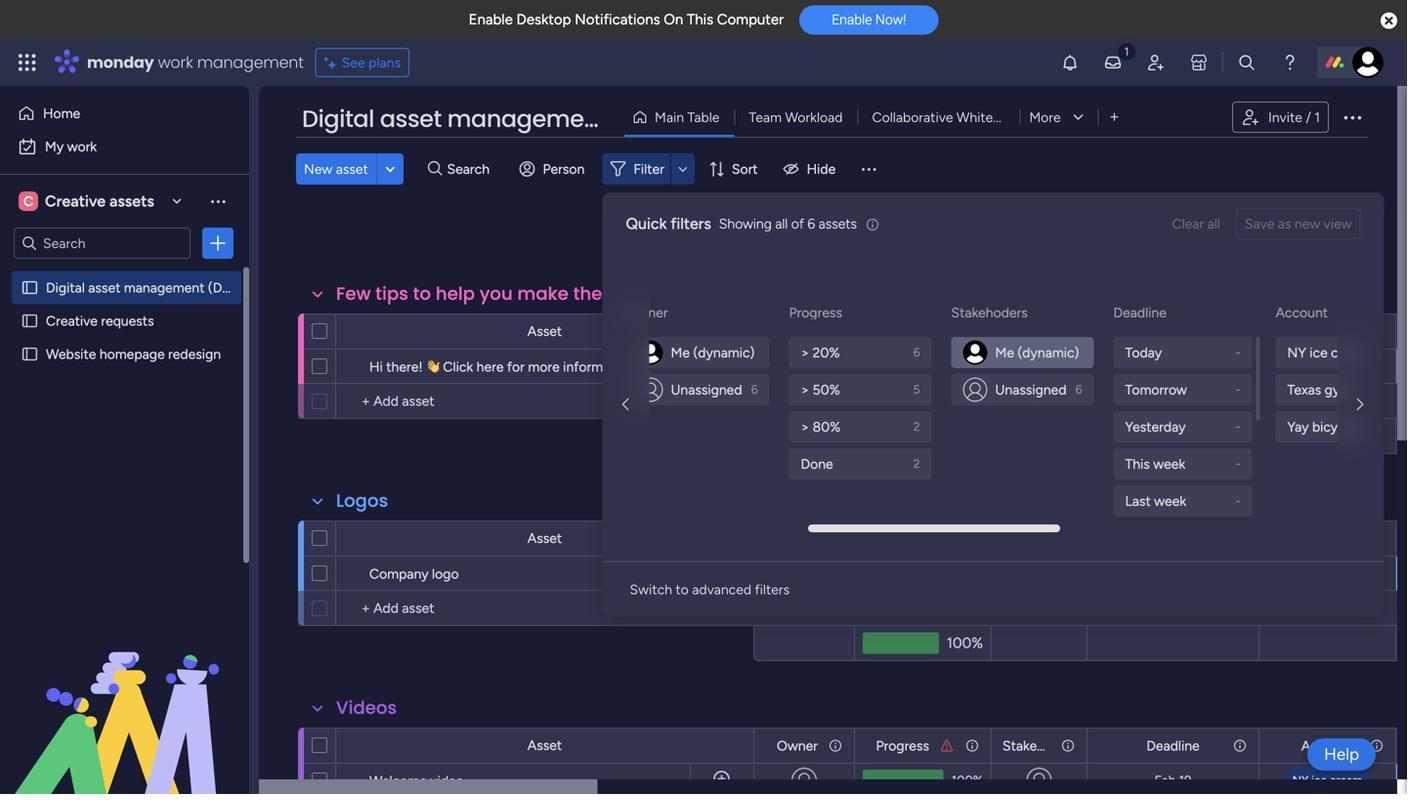 Task type: locate. For each thing, give the bounding box(es) containing it.
assets up search in workspace field
[[109, 192, 154, 211]]

list box
[[0, 267, 249, 635]]

2 vertical spatial asset
[[88, 279, 121, 296]]

last week
[[1125, 493, 1186, 510]]

work right my
[[67, 138, 97, 155]]

advanced
[[692, 581, 751, 598]]

- left the texas
[[1236, 383, 1240, 397]]

me right john smith image
[[671, 344, 690, 361]]

progress group
[[789, 337, 936, 480]]

(dynamic) right %
[[1018, 344, 1079, 361]]

asset up creative requests
[[88, 279, 121, 296]]

0 horizontal spatial to
[[413, 281, 431, 306]]

creative up website
[[46, 313, 98, 329]]

1 right /
[[1314, 109, 1320, 126]]

public board image
[[21, 278, 39, 297], [21, 312, 39, 330]]

column information image
[[828, 324, 843, 340], [964, 324, 980, 340], [1060, 324, 1076, 340], [1232, 324, 1248, 340], [828, 531, 843, 547], [1060, 531, 1076, 547], [828, 738, 843, 754], [1060, 738, 1076, 754], [1232, 738, 1248, 754], [1369, 738, 1385, 754]]

1 horizontal spatial (dynamic)
[[1018, 344, 1079, 361]]

2 (dynamic) from the left
[[1018, 344, 1079, 361]]

2 + add asset text field from the top
[[346, 597, 745, 620]]

0 vertical spatial 2
[[913, 420, 920, 434]]

ice down help button
[[1311, 773, 1327, 788]]

of inside the few tips to help you make the most of this template :) field
[[658, 281, 675, 306]]

most
[[607, 281, 653, 306]]

account for 1st account field
[[1301, 323, 1354, 340]]

collaborative whiteboard button
[[857, 102, 1029, 133]]

0 horizontal spatial assets
[[109, 192, 154, 211]]

4 - from the top
[[1236, 457, 1240, 471]]

unassigned inside owner group
[[671, 382, 742, 398]]

view
[[1324, 215, 1352, 232]]

0 vertical spatial work
[[158, 51, 193, 73]]

- for today
[[1236, 345, 1240, 360]]

- right "today"
[[1236, 345, 1240, 360]]

texas
[[1287, 382, 1321, 398]]

2 vertical spatial management
[[124, 279, 205, 296]]

lottie animation image
[[0, 597, 249, 794]]

videos
[[336, 696, 397, 721]]

0 vertical spatial john smith image
[[1352, 47, 1384, 78]]

few
[[336, 281, 371, 306]]

0 vertical spatial ice
[[1310, 344, 1328, 361]]

1 (dynamic) from the left
[[693, 344, 755, 361]]

update feed image
[[1103, 53, 1123, 72]]

v2 search image
[[428, 158, 442, 180]]

unassigned inside stakehoders group
[[995, 382, 1067, 398]]

ny down help button
[[1292, 773, 1309, 788]]

john smith image
[[1352, 47, 1384, 78], [963, 341, 987, 365]]

unassigned
[[671, 382, 742, 398], [995, 382, 1067, 398]]

2 all from the left
[[1207, 215, 1220, 232]]

invite members image
[[1146, 53, 1166, 72]]

19
[[1179, 773, 1191, 789]]

list box containing digital asset management (dam)
[[0, 267, 249, 635]]

all inside quick filters showing all of 6 assets
[[775, 215, 788, 232]]

main table
[[655, 109, 720, 126]]

enable for enable desktop notifications on this computer
[[469, 11, 513, 28]]

1 horizontal spatial all
[[1207, 215, 1220, 232]]

100%
[[947, 634, 983, 652]]

clear all button
[[1164, 208, 1228, 239]]

- for tomorrow
[[1236, 383, 1240, 397]]

0 horizontal spatial enable
[[469, 11, 513, 28]]

1 asset from the top
[[527, 323, 562, 340]]

me (dynamic) for owner
[[671, 344, 755, 361]]

showing
[[719, 215, 772, 232]]

work inside my work option
[[67, 138, 97, 155]]

1 vertical spatial of
[[658, 281, 675, 306]]

2 - from the top
[[1236, 383, 1240, 397]]

1 > from the top
[[801, 344, 809, 361]]

0 vertical spatial 1
[[1314, 109, 1320, 126]]

0 vertical spatial stakehoders field
[[998, 321, 1079, 342]]

2 enable from the left
[[832, 11, 872, 28]]

1 there's a configuration issue.
select which status columns will affect the progress calculation image from the top
[[939, 324, 955, 340]]

workspace options image
[[208, 191, 228, 211]]

me for owner
[[671, 344, 690, 361]]

to right tips
[[413, 281, 431, 306]]

2 > from the top
[[801, 382, 809, 398]]

0 vertical spatial deadline field
[[1142, 321, 1204, 342]]

> for > 50%
[[801, 382, 809, 398]]

Owner field
[[772, 321, 823, 342], [772, 528, 823, 550], [772, 735, 823, 757]]

1 horizontal spatial digital
[[302, 103, 374, 135]]

2 there's a configuration issue.
select which status columns will affect the progress calculation image from the top
[[939, 531, 955, 547]]

3 > from the top
[[801, 419, 809, 435]]

2 asset from the top
[[527, 530, 562, 547]]

0 vertical spatial ny
[[1287, 344, 1306, 361]]

0 vertical spatial ny ice cream
[[1287, 344, 1369, 361]]

there's a configuration issue.
select which status columns will affect the progress calculation image
[[939, 324, 955, 340], [939, 531, 955, 547]]

> left 80% at right
[[801, 419, 809, 435]]

(dynamic) inside owner group
[[693, 344, 755, 361]]

deadline group
[[1113, 337, 1256, 703]]

- for last week
[[1236, 494, 1240, 508]]

0 horizontal spatial 1
[[727, 365, 731, 377]]

my work
[[45, 138, 97, 155]]

1 public board image from the top
[[21, 278, 39, 297]]

0 horizontal spatial of
[[658, 281, 675, 306]]

this inside deadline group
[[1125, 456, 1150, 472]]

0 vertical spatial cream
[[1331, 344, 1369, 361]]

1 deadline field from the top
[[1142, 321, 1204, 342]]

3 owner field from the top
[[772, 735, 823, 757]]

enable left "now!"
[[832, 11, 872, 28]]

owner
[[627, 304, 668, 321], [777, 323, 818, 340], [777, 531, 818, 547], [777, 738, 818, 754]]

save as new view button
[[1236, 208, 1361, 239]]

main
[[655, 109, 684, 126]]

of right showing
[[791, 215, 804, 232]]

deadline for first deadline field from the bottom of the page
[[1146, 738, 1200, 754]]

ny ice cream
[[1287, 344, 1369, 361], [1292, 773, 1362, 788]]

computer
[[717, 11, 784, 28]]

hide button
[[775, 153, 847, 185]]

1 horizontal spatial 1
[[1314, 109, 1320, 126]]

deadline
[[1113, 304, 1167, 321], [1146, 323, 1200, 340], [1146, 738, 1200, 754]]

0 vertical spatial of
[[791, 215, 804, 232]]

> left 50%
[[801, 382, 809, 398]]

2 2 from the top
[[913, 457, 920, 471]]

0 vertical spatial + add asset text field
[[346, 390, 745, 413]]

quick filters dialog
[[93, 192, 1407, 703]]

> left 20%
[[801, 344, 809, 361]]

2 vertical spatial deadline
[[1146, 738, 1200, 754]]

this up last at the bottom of page
[[1125, 456, 1150, 472]]

filters
[[671, 214, 711, 233], [755, 581, 790, 598]]

(dynamic) down this
[[693, 344, 755, 361]]

new asset
[[304, 161, 368, 177]]

2 unassigned from the left
[[995, 382, 1067, 398]]

home link
[[12, 98, 237, 129]]

deadline field up the feb 19
[[1142, 735, 1204, 757]]

progress inside quick filters dialog
[[789, 304, 842, 321]]

2 public board image from the top
[[21, 312, 39, 330]]

3 asset from the top
[[527, 737, 562, 754]]

1 horizontal spatial this
[[1125, 456, 1150, 472]]

- right the last week
[[1236, 494, 1240, 508]]

1 all from the left
[[775, 215, 788, 232]]

(dynamic) for stakehoders
[[1018, 344, 1079, 361]]

1 vertical spatial account
[[1301, 323, 1354, 340]]

(dam) inside 'field'
[[612, 103, 687, 135]]

0 vertical spatial >
[[801, 344, 809, 361]]

1 enable from the left
[[469, 11, 513, 28]]

1 me (dynamic) from the left
[[671, 344, 755, 361]]

cream down help button
[[1330, 773, 1362, 788]]

me (dynamic) right %
[[995, 344, 1079, 361]]

whiteboard
[[957, 109, 1029, 126]]

2 vertical spatial owner field
[[772, 735, 823, 757]]

owner for 1st owner field from the bottom
[[777, 738, 818, 754]]

there's a configuration issue.
select which status columns will affect the progress calculation image for 2nd progress field from the top
[[939, 531, 955, 547]]

1 horizontal spatial work
[[158, 51, 193, 73]]

0 horizontal spatial john smith image
[[963, 341, 987, 365]]

1 horizontal spatial unassigned
[[995, 382, 1067, 398]]

1 horizontal spatial filters
[[755, 581, 790, 598]]

unassigned for owner
[[671, 382, 742, 398]]

progress
[[789, 304, 842, 321], [876, 323, 929, 340], [876, 531, 929, 547], [876, 738, 929, 754]]

help button
[[1308, 739, 1376, 771]]

1 vertical spatial management
[[447, 103, 607, 135]]

me
[[671, 344, 690, 361], [995, 344, 1014, 361]]

week right last at the bottom of page
[[1154, 493, 1186, 510]]

0 vertical spatial account
[[1276, 304, 1328, 321]]

1 vertical spatial week
[[1154, 493, 1186, 510]]

1 vertical spatial ice
[[1311, 773, 1327, 788]]

of left this
[[658, 281, 675, 306]]

creative inside workspace selection "element"
[[45, 192, 106, 211]]

2 horizontal spatial asset
[[380, 103, 442, 135]]

2 vertical spatial progress field
[[871, 735, 934, 757]]

all inside button
[[1207, 215, 1220, 232]]

filters right advanced at bottom
[[755, 581, 790, 598]]

asset for logos
[[527, 530, 562, 547]]

1 vertical spatial asset
[[336, 161, 368, 177]]

deadline field up "today"
[[1142, 321, 1204, 342]]

0 vertical spatial creative
[[45, 192, 106, 211]]

work right monday on the left top
[[158, 51, 193, 73]]

- left the yay
[[1236, 420, 1240, 434]]

digital inside 'field'
[[302, 103, 374, 135]]

6 inside owner group
[[751, 383, 758, 397]]

1 vertical spatial 2
[[913, 457, 920, 471]]

hi
[[369, 359, 383, 375]]

1 vertical spatial (dam)
[[208, 279, 248, 296]]

ny ice cream up texas gym on the right of the page
[[1287, 344, 1369, 361]]

1 vertical spatial to
[[676, 581, 689, 598]]

john smith image inside stakehoders group
[[963, 341, 987, 365]]

1 vertical spatial ny
[[1292, 773, 1309, 788]]

me (dynamic) inside stakehoders group
[[995, 344, 1079, 361]]

(dynamic) inside stakehoders group
[[1018, 344, 1079, 361]]

5
[[913, 383, 920, 397]]

0 vertical spatial asset
[[380, 103, 442, 135]]

0 horizontal spatial digital
[[46, 279, 85, 296]]

me right %
[[995, 344, 1014, 361]]

2 vertical spatial >
[[801, 419, 809, 435]]

account group
[[1276, 337, 1407, 443]]

cream up gym
[[1331, 344, 1369, 361]]

to inside field
[[413, 281, 431, 306]]

requests
[[101, 313, 154, 329]]

this right on
[[687, 11, 713, 28]]

0 horizontal spatial (dam)
[[208, 279, 248, 296]]

0 vertical spatial owner field
[[772, 321, 823, 342]]

1 vertical spatial there's a configuration issue.
select which status columns will affect the progress calculation image
[[939, 531, 955, 547]]

1 vertical spatial asset
[[527, 530, 562, 547]]

public board image
[[21, 345, 39, 363]]

>
[[801, 344, 809, 361], [801, 382, 809, 398], [801, 419, 809, 435]]

digital asset management (dam)
[[302, 103, 687, 135], [46, 279, 248, 296]]

+ Add asset text field
[[346, 390, 745, 413], [346, 597, 745, 620]]

creative for creative requests
[[46, 313, 98, 329]]

digital asset management (dam) up requests
[[46, 279, 248, 296]]

invite
[[1268, 109, 1302, 126]]

me (dynamic) inside owner group
[[671, 344, 755, 361]]

0 vertical spatial management
[[197, 51, 304, 73]]

Stakehoders field
[[998, 321, 1079, 342], [998, 528, 1079, 550], [998, 735, 1079, 757]]

2 account field from the top
[[1296, 735, 1358, 757]]

filters inside button
[[755, 581, 790, 598]]

1 horizontal spatial assets
[[819, 215, 857, 232]]

notifications image
[[1060, 53, 1080, 72]]

1 inside button
[[1314, 109, 1320, 126]]

filters right the "quick"
[[671, 214, 711, 233]]

/
[[1306, 109, 1311, 126]]

0 vertical spatial (dam)
[[612, 103, 687, 135]]

ny ice cream down help button
[[1292, 773, 1362, 788]]

enable for enable now!
[[832, 11, 872, 28]]

asset right new
[[336, 161, 368, 177]]

1 vertical spatial digital asset management (dam)
[[46, 279, 248, 296]]

1 vertical spatial owner field
[[772, 528, 823, 550]]

0 vertical spatial to
[[413, 281, 431, 306]]

1 horizontal spatial me
[[995, 344, 1014, 361]]

1 vertical spatial digital
[[46, 279, 85, 296]]

1 me from the left
[[671, 344, 690, 361]]

0 vertical spatial assets
[[109, 192, 154, 211]]

person
[[543, 161, 585, 177]]

to right switch
[[676, 581, 689, 598]]

- right the this week
[[1236, 457, 1240, 471]]

this
[[687, 11, 713, 28], [1125, 456, 1150, 472]]

0 vertical spatial week
[[1153, 456, 1185, 472]]

2
[[913, 420, 920, 434], [913, 457, 920, 471]]

owner inside quick filters dialog
[[627, 304, 668, 321]]

0 vertical spatial asset
[[527, 323, 562, 340]]

asset inside button
[[336, 161, 368, 177]]

video
[[430, 773, 464, 790]]

work for monday
[[158, 51, 193, 73]]

1 vertical spatial assets
[[819, 215, 857, 232]]

template
[[717, 281, 799, 306]]

1 horizontal spatial asset
[[336, 161, 368, 177]]

week for this week
[[1153, 456, 1185, 472]]

0 horizontal spatial digital asset management (dam)
[[46, 279, 248, 296]]

0 horizontal spatial all
[[775, 215, 788, 232]]

2 vertical spatial account
[[1301, 738, 1354, 754]]

6 up 5
[[913, 345, 920, 360]]

creative inside 'list box'
[[46, 313, 98, 329]]

1 unassigned from the left
[[671, 382, 742, 398]]

creative
[[45, 192, 106, 211], [46, 313, 98, 329]]

> 20%
[[801, 344, 840, 361]]

Deadline field
[[1142, 321, 1204, 342], [1142, 735, 1204, 757]]

asset for few tips to help you make the most of this template :)
[[527, 323, 562, 340]]

cream
[[1331, 344, 1369, 361], [1330, 773, 1362, 788]]

switch to advanced filters button
[[622, 574, 797, 605]]

digital asset management (dam) inside 'list box'
[[46, 279, 248, 296]]

(dam) down options icon
[[208, 279, 248, 296]]

1 horizontal spatial me (dynamic)
[[995, 344, 1079, 361]]

assets inside quick filters showing all of 6 assets
[[819, 215, 857, 232]]

0 horizontal spatial unassigned
[[671, 382, 742, 398]]

column information image
[[1369, 324, 1385, 340], [964, 531, 980, 547], [1369, 531, 1385, 547], [964, 738, 980, 754]]

1 - from the top
[[1236, 345, 1240, 360]]

0 vertical spatial digital asset management (dam)
[[302, 103, 687, 135]]

1 vertical spatial 1
[[727, 365, 731, 377]]

week up the last week
[[1153, 456, 1185, 472]]

1 vertical spatial work
[[67, 138, 97, 155]]

1 horizontal spatial enable
[[832, 11, 872, 28]]

team workload
[[749, 109, 843, 126]]

hide
[[807, 161, 836, 177]]

6 left "> 50%"
[[751, 383, 758, 397]]

all right showing
[[775, 215, 788, 232]]

0 vertical spatial public board image
[[21, 278, 39, 297]]

this week
[[1125, 456, 1185, 472]]

ice up texas gym on the right of the page
[[1310, 344, 1328, 361]]

0 vertical spatial digital
[[302, 103, 374, 135]]

(dam) up filter
[[612, 103, 687, 135]]

now!
[[875, 11, 906, 28]]

1 horizontal spatial to
[[676, 581, 689, 598]]

0 horizontal spatial me
[[671, 344, 690, 361]]

1 owner field from the top
[[772, 321, 823, 342]]

0 horizontal spatial asset
[[88, 279, 121, 296]]

digital asset management (dam) up "search" field
[[302, 103, 687, 135]]

(dam)
[[612, 103, 687, 135], [208, 279, 248, 296]]

enable
[[469, 11, 513, 28], [832, 11, 872, 28]]

1 vertical spatial creative
[[46, 313, 98, 329]]

2 owner field from the top
[[772, 528, 823, 550]]

2 for > 80%
[[913, 420, 920, 434]]

1 vertical spatial filters
[[755, 581, 790, 598]]

work for my
[[67, 138, 97, 155]]

1 vertical spatial account field
[[1296, 735, 1358, 757]]

options image
[[208, 234, 228, 253]]

→
[[637, 359, 651, 375]]

2 vertical spatial stakehoders field
[[998, 735, 1079, 757]]

1 vertical spatial >
[[801, 382, 809, 398]]

for
[[507, 359, 525, 375]]

0 vertical spatial this
[[687, 11, 713, 28]]

me inside owner group
[[671, 344, 690, 361]]

enable left 'desktop'
[[469, 11, 513, 28]]

6 inside quick filters showing all of 6 assets
[[807, 215, 815, 232]]

0 vertical spatial account field
[[1296, 321, 1358, 342]]

1 vertical spatial progress field
[[871, 528, 934, 550]]

desktop
[[516, 11, 571, 28]]

option
[[0, 270, 249, 274]]

1 stakehoders field from the top
[[998, 321, 1079, 342]]

ny ice cream inside account group
[[1287, 344, 1369, 361]]

2 me from the left
[[995, 344, 1014, 361]]

2 me (dynamic) from the left
[[995, 344, 1079, 361]]

3 stakehoders field from the top
[[998, 735, 1079, 757]]

1 2 from the top
[[913, 420, 920, 434]]

1 horizontal spatial (dam)
[[612, 103, 687, 135]]

-
[[1236, 345, 1240, 360], [1236, 383, 1240, 397], [1236, 420, 1240, 434], [1236, 457, 1240, 471], [1236, 494, 1240, 508]]

me (dynamic) down this
[[671, 344, 755, 361]]

owner for few tips to help you make the most of this template :) owner field
[[777, 323, 818, 340]]

1 right john smith image
[[727, 365, 731, 377]]

feb 19
[[1155, 773, 1191, 789]]

digital up creative requests
[[46, 279, 85, 296]]

all right clear
[[1207, 215, 1220, 232]]

there's a configuration issue.
select which status columns will affect the progress calculation image
[[939, 738, 955, 754]]

ny
[[1287, 344, 1306, 361], [1292, 773, 1309, 788]]

public board image for creative requests
[[21, 312, 39, 330]]

> for > 20%
[[801, 344, 809, 361]]

6 down hide "popup button"
[[807, 215, 815, 232]]

Progress field
[[871, 321, 934, 342], [871, 528, 934, 550], [871, 735, 934, 757]]

help
[[436, 281, 475, 306]]

1 vertical spatial ny ice cream
[[1292, 773, 1362, 788]]

0 horizontal spatial (dynamic)
[[693, 344, 755, 361]]

angle down image
[[385, 162, 395, 176]]

0 horizontal spatial me (dynamic)
[[671, 344, 755, 361]]

0 vertical spatial progress field
[[871, 321, 934, 342]]

6 left tomorrow
[[1076, 383, 1082, 397]]

1 vertical spatial deadline
[[1146, 323, 1200, 340]]

0 vertical spatial deadline
[[1113, 304, 1167, 321]]

owner for logos's owner field
[[777, 531, 818, 547]]

me inside stakehoders group
[[995, 344, 1014, 361]]

digital asset management (dam) inside 'field'
[[302, 103, 687, 135]]

0 horizontal spatial work
[[67, 138, 97, 155]]

enable inside button
[[832, 11, 872, 28]]

assets down hide
[[819, 215, 857, 232]]

Account field
[[1296, 321, 1358, 342], [1296, 735, 1358, 757]]

owner field for few tips to help you make the most of this template :)
[[772, 321, 823, 342]]

digital up new asset button
[[302, 103, 374, 135]]

1 vertical spatial deadline field
[[1142, 735, 1204, 757]]

workspace image
[[19, 191, 38, 212]]

creative for creative assets
[[45, 192, 106, 211]]

logo
[[432, 566, 459, 582]]

redesign
[[168, 346, 221, 363]]

me (dynamic)
[[671, 344, 755, 361], [995, 344, 1079, 361]]

1 horizontal spatial digital asset management (dam)
[[302, 103, 687, 135]]

hi there!   👋  click here for more information  →
[[369, 359, 651, 375]]

creative right c
[[45, 192, 106, 211]]

ice
[[1310, 344, 1328, 361], [1311, 773, 1327, 788]]

creative requests
[[46, 313, 154, 329]]

3 - from the top
[[1236, 420, 1240, 434]]

5 - from the top
[[1236, 494, 1240, 508]]

ny up the texas
[[1287, 344, 1306, 361]]

asset up angle down icon
[[380, 103, 442, 135]]



Task type: vqa. For each thing, say whether or not it's contained in the screenshot.
the bottommost There's a configuration issue.
Select which status columns will affect the progress calculation Image
yes



Task type: describe. For each thing, give the bounding box(es) containing it.
team
[[749, 109, 782, 126]]

progress for 1st progress field from the bottom
[[876, 738, 929, 754]]

enable now! button
[[799, 5, 938, 34]]

feb
[[1155, 773, 1176, 789]]

welcome
[[369, 773, 427, 790]]

80%
[[813, 419, 841, 435]]

Videos field
[[331, 696, 402, 721]]

invite / 1 button
[[1232, 102, 1329, 133]]

lottie animation element
[[0, 597, 249, 794]]

here
[[476, 359, 504, 375]]

1 + add asset text field from the top
[[346, 390, 745, 413]]

asset inside 'field'
[[380, 103, 442, 135]]

Digital asset management (DAM) field
[[297, 103, 687, 136]]

deadline inside quick filters dialog
[[1113, 304, 1167, 321]]

sort button
[[700, 153, 770, 185]]

1 image
[[1118, 40, 1135, 62]]

me (dynamic) for stakehoders
[[995, 344, 1079, 361]]

ny inside account group
[[1287, 344, 1306, 361]]

notifications
[[575, 11, 660, 28]]

information
[[563, 359, 634, 375]]

sort
[[732, 161, 758, 177]]

- for yesterday
[[1236, 420, 1240, 434]]

account inside quick filters dialog
[[1276, 304, 1328, 321]]

creative assets
[[45, 192, 154, 211]]

management inside 'field'
[[447, 103, 607, 135]]

yesterday
[[1125, 419, 1186, 435]]

john smith image
[[639, 341, 663, 365]]

clear all
[[1172, 215, 1220, 232]]

there!
[[386, 359, 423, 375]]

67 %
[[959, 359, 983, 374]]

stakehoders group
[[951, 337, 1098, 406]]

this
[[679, 281, 712, 306]]

of inside quick filters showing all of 6 assets
[[791, 215, 804, 232]]

50%
[[813, 382, 840, 398]]

assets inside workspace selection "element"
[[109, 192, 154, 211]]

unassigned for stakehoders
[[995, 382, 1067, 398]]

company
[[369, 566, 429, 582]]

my work option
[[12, 131, 237, 162]]

account for 2nd account field from the top
[[1301, 738, 1354, 754]]

my work link
[[12, 131, 237, 162]]

company logo
[[369, 566, 459, 582]]

monday
[[87, 51, 154, 73]]

3 progress field from the top
[[871, 735, 934, 757]]

owner field for logos
[[772, 528, 823, 550]]

few tips to help you make the most of this template :)
[[336, 281, 817, 306]]

Logos field
[[331, 489, 393, 514]]

quick filters showing all of 6 assets
[[626, 214, 857, 233]]

welcome video
[[369, 773, 464, 790]]

click
[[443, 359, 473, 375]]

- for this week
[[1236, 457, 1240, 471]]

ice inside account group
[[1310, 344, 1328, 361]]

save as new view
[[1245, 215, 1352, 232]]

see
[[342, 54, 365, 71]]

the
[[573, 281, 602, 306]]

> 50%
[[801, 382, 840, 398]]

Search field
[[442, 155, 501, 183]]

%
[[973, 359, 983, 374]]

as
[[1278, 215, 1291, 232]]

asset inside 'list box'
[[88, 279, 121, 296]]

dapulse close image
[[1381, 11, 1397, 31]]

see plans
[[342, 54, 401, 71]]

search everything image
[[1237, 53, 1257, 72]]

last
[[1125, 493, 1151, 510]]

Few tips to help you make the most of this template :) field
[[331, 281, 822, 307]]

digital inside 'list box'
[[46, 279, 85, 296]]

switch to advanced filters
[[630, 581, 790, 598]]

logos
[[336, 489, 388, 513]]

home option
[[12, 98, 237, 129]]

you
[[480, 281, 513, 306]]

0 horizontal spatial filters
[[671, 214, 711, 233]]

filter
[[633, 161, 664, 177]]

Search in workspace field
[[41, 232, 163, 255]]

👋
[[426, 359, 440, 375]]

cream inside account group
[[1331, 344, 1369, 361]]

texas gym
[[1287, 382, 1351, 398]]

1 button
[[690, 349, 753, 384]]

yay bicycles
[[1287, 419, 1362, 435]]

2 for done
[[913, 457, 920, 471]]

monday work management
[[87, 51, 304, 73]]

> 80%
[[801, 419, 841, 435]]

gym
[[1325, 382, 1351, 398]]

more
[[1029, 109, 1061, 126]]

main table button
[[624, 102, 734, 133]]

help
[[1324, 745, 1359, 765]]

website homepage redesign
[[46, 346, 221, 363]]

arrow down image
[[671, 157, 695, 181]]

1 progress field from the top
[[871, 321, 934, 342]]

options image
[[1341, 106, 1364, 129]]

quick
[[626, 214, 667, 233]]

see plans button
[[315, 48, 410, 77]]

:)
[[804, 281, 817, 306]]

6 inside stakehoders group
[[1076, 383, 1082, 397]]

progress for 2nd progress field from the top
[[876, 531, 929, 547]]

(dynamic) for owner
[[693, 344, 755, 361]]

workload
[[785, 109, 843, 126]]

monday marketplace image
[[1189, 53, 1209, 72]]

tips
[[376, 281, 408, 306]]

2 progress field from the top
[[871, 528, 934, 550]]

stakehoders inside quick filters dialog
[[951, 304, 1028, 321]]

1 vertical spatial cream
[[1330, 773, 1362, 788]]

me for stakehoders
[[995, 344, 1014, 361]]

menu image
[[859, 159, 879, 179]]

tomorrow
[[1125, 382, 1187, 398]]

clear
[[1172, 215, 1204, 232]]

67
[[959, 359, 973, 374]]

owner group
[[627, 337, 773, 406]]

there's a configuration issue.
select which status columns will affect the progress calculation image for first progress field from the top of the page
[[939, 324, 955, 340]]

workspace selection element
[[19, 190, 157, 213]]

public board image for digital asset management (dam)
[[21, 278, 39, 297]]

on
[[664, 11, 683, 28]]

select product image
[[18, 53, 37, 72]]

2 stakehoders field from the top
[[998, 528, 1079, 550]]

yay
[[1287, 419, 1309, 435]]

2 deadline field from the top
[[1142, 735, 1204, 757]]

enable now!
[[832, 11, 906, 28]]

deadline for second deadline field from the bottom
[[1146, 323, 1200, 340]]

1 inside button
[[727, 365, 731, 377]]

asset for videos
[[527, 737, 562, 754]]

1 account field from the top
[[1296, 321, 1358, 342]]

progress for first progress field from the top of the page
[[876, 323, 929, 340]]

home
[[43, 105, 80, 122]]

more button
[[1020, 102, 1098, 133]]

collaborative whiteboard
[[872, 109, 1029, 126]]

save
[[1245, 215, 1274, 232]]

week for last week
[[1154, 493, 1186, 510]]

table
[[687, 109, 720, 126]]

> for > 80%
[[801, 419, 809, 435]]

add view image
[[1110, 110, 1118, 124]]

done
[[801, 456, 833, 472]]

management inside 'list box'
[[124, 279, 205, 296]]

help image
[[1280, 53, 1300, 72]]

to inside button
[[676, 581, 689, 598]]

6 inside progress group
[[913, 345, 920, 360]]

new
[[1295, 215, 1320, 232]]

make
[[517, 281, 569, 306]]

new
[[304, 161, 332, 177]]

switch
[[630, 581, 672, 598]]

filter button
[[602, 153, 695, 185]]

0 horizontal spatial this
[[687, 11, 713, 28]]



